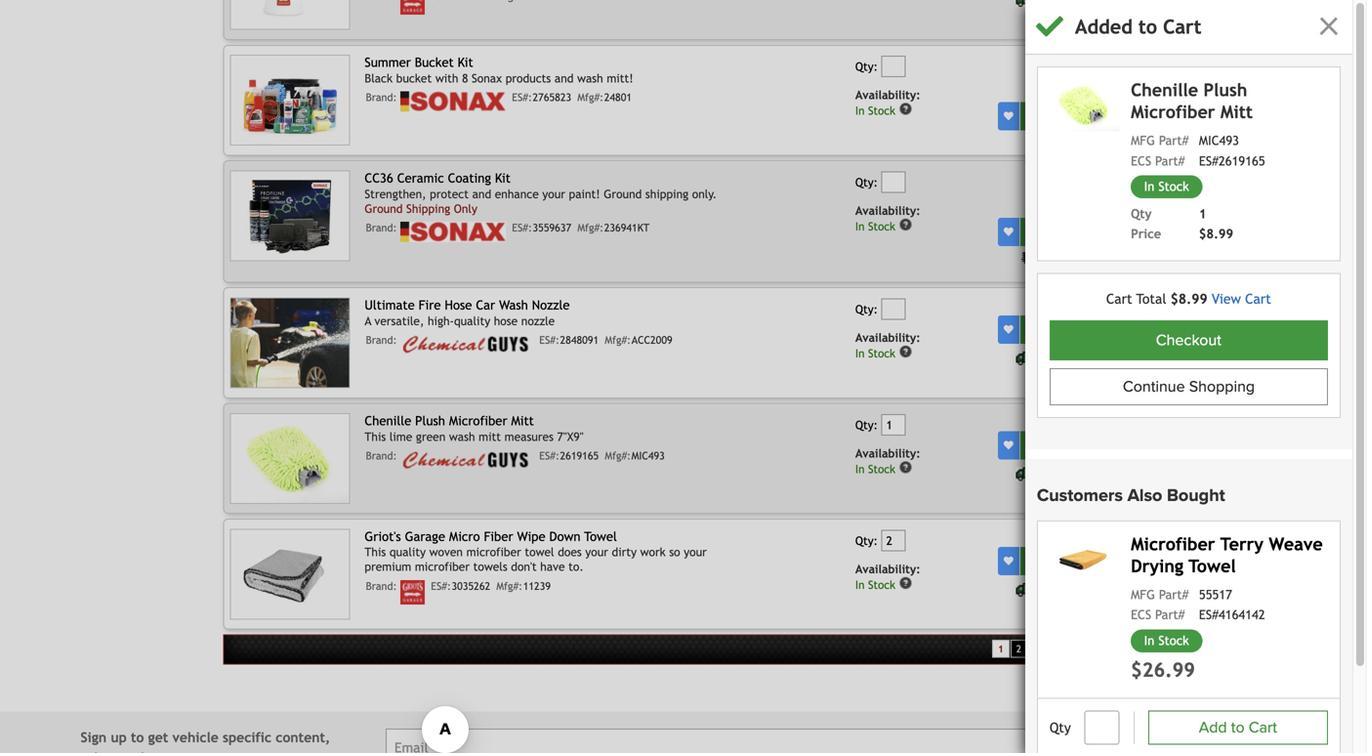 Task type: locate. For each thing, give the bounding box(es) containing it.
$8.99
[[1199, 227, 1234, 241], [1171, 291, 1208, 307], [1074, 410, 1116, 427]]

0 vertical spatial wash
[[577, 71, 603, 85]]

cart up customers
[[1079, 437, 1105, 454]]

in
[[855, 104, 865, 117], [1145, 179, 1155, 194], [855, 220, 865, 233], [855, 347, 865, 360], [855, 463, 865, 476], [855, 578, 865, 591], [1145, 633, 1155, 648]]

to inside "sign up to get vehicle specific content, sales, and more."
[[131, 730, 144, 745]]

chenille inside chenille plush microfiber mitt this lime green wash mitt measures 7"x9"
[[365, 413, 411, 428]]

4 on from the top
[[1030, 597, 1040, 608]]

kit
[[458, 55, 473, 70], [495, 170, 511, 186]]

1 vertical spatial ground
[[365, 202, 403, 215]]

2 availability: in stock from the top
[[855, 204, 921, 233]]

2 vertical spatial microfiber
[[1131, 534, 1216, 554]]

coating
[[448, 170, 491, 186]]

1 horizontal spatial kit
[[495, 170, 511, 186]]

shipping
[[406, 202, 450, 215], [1074, 254, 1119, 267], [1069, 350, 1113, 364]]

brand: down lime
[[366, 450, 397, 462]]

chenille for chenille plush microfiber mitt this lime green wash mitt measures 7"x9"
[[365, 413, 411, 428]]

shipping down protect
[[406, 202, 450, 215]]

mitt up es#2619165
[[1221, 102, 1253, 122]]

236941kt
[[604, 222, 650, 234]]

$26.99
[[1131, 658, 1196, 681]]

4 availability: in stock from the top
[[855, 446, 921, 476]]

1 add to wish list image from the top
[[1004, 112, 1014, 121]]

0 vertical spatial with
[[435, 71, 459, 85]]

dialog
[[0, 0, 1367, 753]]

2 $49 from the top
[[1073, 366, 1087, 376]]

chenille inside chenille plush microfiber mitt
[[1131, 80, 1199, 100]]

mic493 up es#2619165
[[1199, 133, 1240, 148]]

shipping down $19.99
[[1069, 350, 1113, 364]]

availability:
[[855, 88, 921, 102], [855, 204, 921, 217], [855, 331, 921, 344], [855, 446, 921, 460], [855, 562, 921, 576]]

1 griot's - corporate logo image from the top
[[401, 0, 425, 15]]

add to wish list image for add to cart button under $94.99
[[1004, 112, 1014, 121]]

orders inside free shipping on orders $49 and up
[[1043, 366, 1070, 376]]

free shipping image
[[1016, 352, 1039, 365], [1016, 583, 1039, 597]]

with left 8
[[435, 71, 459, 85]]

microfiber up towels
[[466, 545, 521, 559]]

towel inside the microfiber terry weave drying towel
[[1189, 556, 1236, 576]]

mic493 inside the mic493 ecs part#
[[1199, 133, 1240, 148]]

brand: for on sale
[[366, 91, 397, 104]]

3 availability: from the top
[[855, 331, 921, 344]]

add for add to cart button under $94.99
[[1034, 108, 1059, 125]]

mfg part# for 55517 ecs part#
[[1131, 587, 1189, 602]]

add to cart down $94.99
[[1034, 108, 1105, 125]]

11239
[[523, 580, 551, 592]]

plush up es#2619165
[[1204, 80, 1248, 100]]

mfg#: left 24801
[[578, 91, 604, 104]]

mfg#:
[[578, 91, 604, 104], [578, 222, 604, 234], [605, 334, 631, 346], [605, 450, 631, 462], [497, 580, 523, 592]]

add for add to cart button above free shipping on orders $49 and up
[[1034, 321, 1059, 338]]

hose
[[494, 314, 518, 328]]

0 vertical spatial mfg
[[1131, 133, 1156, 148]]

3 brand: from the top
[[366, 334, 397, 346]]

$49 left also
[[1073, 481, 1087, 492]]

to down customers
[[1063, 553, 1075, 569]]

and inside free shipping on orders $49 and up
[[1090, 366, 1105, 376]]

shipping up $19.99
[[1074, 254, 1119, 267]]

0 horizontal spatial mitt
[[511, 413, 534, 428]]

1 this from the top
[[365, 430, 386, 443]]

4 question sign image from the top
[[899, 576, 913, 590]]

0 horizontal spatial chenille
[[365, 413, 411, 428]]

chat with us link
[[1191, 704, 1337, 737]]

1 on from the top
[[1030, 7, 1040, 18]]

1 vertical spatial on orders $49 and up
[[1030, 481, 1119, 492]]

0 vertical spatial ground
[[604, 187, 642, 201]]

2 this from the top
[[365, 545, 386, 559]]

4 add to wish list image from the top
[[1004, 556, 1014, 566]]

free shipping image up check image
[[1016, 0, 1039, 7]]

on
[[1030, 7, 1040, 18], [1030, 366, 1040, 376], [1030, 481, 1040, 492], [1030, 597, 1040, 608]]

question sign image
[[899, 218, 913, 232], [899, 345, 913, 358], [899, 460, 913, 474], [899, 576, 913, 590]]

1 vertical spatial griot's - corporate logo image
[[401, 580, 425, 604]]

mic493 right 2619165 at the left bottom of the page
[[632, 450, 665, 462]]

4 brand: from the top
[[366, 450, 397, 462]]

0 horizontal spatial with
[[435, 71, 459, 85]]

free shipping
[[1047, 254, 1119, 267]]

summer
[[365, 55, 411, 70]]

nozzle
[[521, 314, 555, 328]]

1 availability: in stock from the top
[[855, 88, 921, 117]]

sonax - corporate logo image for coating
[[401, 222, 506, 242]]

on orders $49 and up left also
[[1030, 481, 1119, 492]]

griot's garage micro fiber wipe down towel link
[[365, 529, 617, 544]]

0 vertical spatial griot's - corporate logo image
[[401, 0, 425, 15]]

1 vertical spatial chenille
[[365, 413, 411, 428]]

orders
[[1043, 7, 1070, 18], [1043, 366, 1070, 376], [1043, 481, 1070, 492], [1043, 597, 1070, 608]]

stock for summer bucket kit
[[868, 104, 896, 117]]

mitt for chenille plush microfiber mitt this lime green wash mitt measures 7"x9"
[[511, 413, 534, 428]]

wash
[[499, 297, 528, 313]]

green
[[416, 430, 446, 443]]

3 on orders $49 and up from the top
[[1030, 597, 1119, 608]]

1 vertical spatial plush
[[415, 413, 445, 428]]

cart for add to cart button under $94.99
[[1079, 108, 1105, 125]]

free up $19.99
[[1047, 254, 1071, 267]]

4 qty: from the top
[[855, 418, 878, 432]]

1 vertical spatial free shipping image
[[1016, 583, 1039, 597]]

free down $19.99
[[1042, 350, 1066, 364]]

0 horizontal spatial ground
[[365, 202, 403, 215]]

plush inside chenille plush microfiber mitt this lime green wash mitt measures 7"x9"
[[415, 413, 445, 428]]

dialog containing added to cart
[[0, 0, 1367, 753]]

1 availability: from the top
[[855, 88, 921, 102]]

chemical guys - corporate logo image down chenille plush microfiber mitt this lime green wash mitt measures 7"x9"
[[401, 450, 533, 471]]

ecs for 55517 ecs part#
[[1131, 608, 1152, 622]]

1 vertical spatial kit
[[495, 170, 511, 186]]

5 brand: from the top
[[366, 580, 397, 592]]

0 vertical spatial quality
[[454, 314, 490, 328]]

up up sales,
[[111, 730, 127, 745]]

free for free shipping on orders $49 and up
[[1042, 350, 1066, 364]]

2 mfg part# from the top
[[1131, 587, 1189, 602]]

question sign image for cc36 ceramic coating kit
[[899, 218, 913, 232]]

your left paint!
[[542, 187, 565, 201]]

microfiber terry weave drying towel image
[[1050, 533, 1120, 585]]

0 horizontal spatial wash
[[449, 430, 475, 443]]

to left us
[[1232, 719, 1245, 737]]

1 horizontal spatial chenille
[[1131, 80, 1199, 100]]

cart down $94.99
[[1079, 108, 1105, 125]]

1 vertical spatial 1
[[998, 643, 1004, 654]]

0 vertical spatial shipping
[[406, 202, 450, 215]]

shipping
[[646, 187, 689, 201]]

1 chemical guys - corporate logo image from the top
[[401, 334, 533, 355]]

0 horizontal spatial 1
[[998, 643, 1004, 654]]

0 vertical spatial plush
[[1204, 80, 1248, 100]]

orders for bottommost free shipping icon
[[1043, 481, 1070, 492]]

1 question sign image from the top
[[899, 218, 913, 232]]

$8.99 left view
[[1171, 291, 1208, 307]]

sonax - corporate logo image
[[401, 91, 506, 112], [401, 222, 506, 242]]

2 in stock from the top
[[1145, 633, 1189, 648]]

ecs inside the 55517 ecs part#
[[1131, 608, 1152, 622]]

sonax - corporate logo image down only
[[401, 222, 506, 242]]

0 vertical spatial 1
[[1199, 206, 1207, 221]]

to right added
[[1139, 15, 1158, 38]]

1 vertical spatial qty
[[1050, 720, 1071, 735]]

1 down es#2619165
[[1199, 206, 1207, 221]]

0 vertical spatial free shipping image
[[1016, 0, 1039, 7]]

cart for add to cart button above customers
[[1079, 437, 1105, 454]]

4 orders from the top
[[1043, 597, 1070, 608]]

1 mfg part# from the top
[[1131, 133, 1189, 148]]

check image
[[1036, 13, 1064, 40]]

free shipping image left "free shipping"
[[1021, 251, 1044, 265]]

ceramic
[[397, 170, 444, 186]]

ecs inside the mic493 ecs part#
[[1131, 154, 1152, 168]]

1 sonax - corporate logo image from the top
[[401, 91, 506, 112]]

add to cart button
[[1021, 102, 1119, 131], [1021, 218, 1119, 246], [1021, 316, 1119, 344], [1021, 431, 1119, 460], [1021, 547, 1119, 575], [1149, 711, 1328, 745]]

qty
[[1131, 206, 1152, 221], [1050, 720, 1071, 735]]

and up es#: 2765823 mfg#: 24801
[[555, 71, 574, 85]]

up inside free shipping on orders $49 and up
[[1108, 366, 1119, 376]]

up for griot's garage micro fiber wipe down towel free shipping image
[[1108, 597, 1119, 608]]

cart left total
[[1107, 291, 1133, 307]]

orders left added
[[1043, 7, 1070, 18]]

0 vertical spatial on orders $49 and up
[[1030, 7, 1119, 18]]

chenille
[[1131, 80, 1199, 100], [365, 413, 411, 428]]

shipping inside cc36 ceramic coating kit strengthen, protect and enhance your paint! ground shipping only. ground shipping only
[[406, 202, 450, 215]]

have
[[540, 560, 565, 574]]

microfiber inside chenille plush microfiber mitt this lime green wash mitt measures 7"x9"
[[449, 413, 507, 428]]

1 horizontal spatial with
[[1274, 714, 1303, 728]]

mitt
[[479, 430, 501, 443]]

up up sale
[[1108, 7, 1119, 18]]

1 horizontal spatial mic493
[[1199, 133, 1240, 148]]

brand: down black
[[366, 91, 397, 104]]

es#: for $8.99
[[539, 450, 560, 462]]

chat with us
[[1242, 714, 1321, 728]]

chat
[[1242, 714, 1271, 728]]

cart for add to cart button above free shipping on orders $49 and up
[[1079, 321, 1105, 338]]

your right so
[[684, 545, 707, 559]]

$8.99 up view
[[1199, 227, 1234, 241]]

0 horizontal spatial plush
[[415, 413, 445, 428]]

mitt inside chenille plush microfiber mitt
[[1221, 102, 1253, 122]]

price
[[1131, 227, 1162, 241]]

this left lime
[[365, 430, 386, 443]]

kit up 'enhance'
[[495, 170, 511, 186]]

brand: down strengthen,
[[366, 222, 397, 234]]

griot's - corporate logo image
[[401, 0, 425, 15], [401, 580, 425, 604]]

es#: left 3559637
[[512, 222, 532, 234]]

chemical guys - corporate logo image for $8.99
[[401, 450, 533, 471]]

mfg#: for on sale
[[578, 91, 604, 104]]

this inside chenille plush microfiber mitt this lime green wash mitt measures 7"x9"
[[365, 430, 386, 443]]

your right does
[[585, 545, 608, 559]]

mfg part# down drying
[[1131, 587, 1189, 602]]

on orders $49 and up for chenille plush microfiber mitt
[[1030, 481, 1119, 492]]

3 link
[[1029, 640, 1045, 658]]

add to cart
[[1034, 108, 1105, 125], [1034, 224, 1105, 240], [1034, 321, 1105, 338], [1034, 437, 1105, 454], [1034, 553, 1105, 569], [1199, 719, 1278, 737]]

question sign image for ultimate fire hose car wash nozzle
[[899, 345, 913, 358]]

plush for chenille plush microfiber mitt this lime green wash mitt measures 7"x9"
[[415, 413, 445, 428]]

quality down ultimate fire hose car wash nozzle link
[[454, 314, 490, 328]]

1 horizontal spatial qty
[[1131, 206, 1152, 221]]

sign
[[81, 730, 107, 745]]

1 horizontal spatial 1
[[1199, 206, 1207, 221]]

es#3559637 - 236941kt - cc36 ceramic coating kit - strengthen, protect and enhance your paint! ground shipping only. - sonax - audi bmw volkswagen mercedes benz mini porsche image
[[230, 170, 350, 261]]

quality down garage on the left bottom of the page
[[390, 545, 426, 559]]

3 qty: from the top
[[855, 302, 878, 316]]

free inside free shipping on orders $49 and up
[[1042, 350, 1066, 364]]

mitt inside chenille plush microfiber mitt this lime green wash mitt measures 7"x9"
[[511, 413, 534, 428]]

5 qty: from the top
[[855, 534, 878, 547]]

bucket
[[415, 55, 454, 70]]

free shipping on orders $49 and up
[[1030, 350, 1119, 376]]

mfg#: for $19.99
[[605, 334, 631, 346]]

1 vertical spatial shipping
[[1074, 254, 1119, 267]]

sonax - corporate logo image down 8
[[401, 91, 506, 112]]

this inside the griot's garage micro fiber wipe down towel this quality woven microfiber towel does your dirty work so your premium microfiber towels don't have to.
[[365, 545, 386, 559]]

1 free shipping image from the top
[[1016, 352, 1039, 365]]

1 horizontal spatial wash
[[577, 71, 603, 85]]

0 vertical spatial this
[[365, 430, 386, 443]]

$49
[[1073, 7, 1087, 18], [1073, 366, 1087, 376], [1073, 481, 1087, 492], [1073, 597, 1087, 608]]

1 horizontal spatial quality
[[454, 314, 490, 328]]

up inside "sign up to get vehicle specific content, sales, and more."
[[111, 730, 127, 745]]

and inside "summer bucket kit black bucket with 8 sonax products and wash mitt!"
[[555, 71, 574, 85]]

2 sonax - corporate logo image from the top
[[401, 222, 506, 242]]

1 vertical spatial in stock
[[1145, 633, 1189, 648]]

2 on from the top
[[1030, 366, 1040, 376]]

orders for griot's garage micro fiber wipe down towel free shipping image
[[1043, 597, 1070, 608]]

es#: down products
[[512, 91, 532, 104]]

1 vertical spatial towel
[[1189, 556, 1236, 576]]

1 vertical spatial sonax - corporate logo image
[[401, 222, 506, 242]]

part# inside the 55517 ecs part#
[[1156, 608, 1185, 622]]

to up "free shipping"
[[1063, 224, 1075, 240]]

mfg part#
[[1131, 133, 1189, 148], [1131, 587, 1189, 602]]

add to wish list image for add to cart button underneath customers
[[1004, 556, 1014, 566]]

4 $49 from the top
[[1073, 597, 1087, 608]]

0 vertical spatial chemical guys - corporate logo image
[[401, 334, 533, 355]]

0 vertical spatial free shipping image
[[1016, 352, 1039, 365]]

$49 down microfiber terry weave drying towel image
[[1073, 597, 1087, 608]]

1 mfg from the top
[[1131, 133, 1156, 148]]

plush up green
[[415, 413, 445, 428]]

0 vertical spatial mic493
[[1199, 133, 1240, 148]]

in stock up 1 price
[[1145, 179, 1189, 194]]

fire
[[419, 297, 441, 313]]

2 vertical spatial on orders $49 and up
[[1030, 597, 1119, 608]]

mfg
[[1131, 133, 1156, 148], [1131, 587, 1156, 602]]

0 vertical spatial ecs
[[1131, 154, 1152, 168]]

in for chenille plush microfiber mitt
[[855, 463, 865, 476]]

es#2765823 - 24801 - summer bucket kit - black bucket with 8 sonax products and wash mitt! - sonax - audi bmw volkswagen mercedes benz mini porsche image
[[230, 55, 350, 146]]

and down microfiber terry weave drying towel image
[[1090, 597, 1105, 608]]

2 mfg from the top
[[1131, 587, 1156, 602]]

1 vertical spatial microfiber
[[449, 413, 507, 428]]

free shipping image for ultimate fire hose car wash nozzle
[[1016, 352, 1039, 365]]

3 orders from the top
[[1043, 481, 1070, 492]]

orders for topmost free shipping icon
[[1043, 7, 1070, 18]]

0 vertical spatial in stock
[[1145, 179, 1189, 194]]

1 vertical spatial free
[[1042, 350, 1066, 364]]

ecs
[[1131, 154, 1152, 168], [1131, 608, 1152, 622]]

2 vertical spatial shipping
[[1069, 350, 1113, 364]]

1 vertical spatial this
[[365, 545, 386, 559]]

$49 right check image
[[1073, 7, 1087, 18]]

part#
[[1159, 133, 1189, 148], [1156, 154, 1185, 168], [1159, 587, 1189, 602], [1156, 608, 1185, 622]]

1 inside 1 price
[[1199, 206, 1207, 221]]

micro
[[449, 529, 480, 544]]

in for griot's garage micro fiber wipe down towel
[[855, 578, 865, 591]]

microfiber
[[1131, 102, 1216, 122], [449, 413, 507, 428], [1131, 534, 1216, 554]]

qty: for $19.99
[[855, 302, 878, 316]]

1 brand: from the top
[[366, 91, 397, 104]]

0 horizontal spatial kit
[[458, 55, 473, 70]]

2 brand: from the top
[[366, 222, 397, 234]]

griot's - corporate logo image up summer bucket kit link
[[401, 0, 425, 15]]

0 vertical spatial microfiber
[[466, 545, 521, 559]]

1 vertical spatial ecs
[[1131, 608, 1152, 622]]

add to wish list image
[[1004, 112, 1014, 121], [1004, 227, 1014, 237], [1004, 441, 1014, 450], [1004, 556, 1014, 566]]

add to wish list image for add to cart button above customers
[[1004, 441, 1014, 450]]

and right sales,
[[121, 750, 144, 753]]

mitt up measures
[[511, 413, 534, 428]]

2 question sign image from the top
[[899, 345, 913, 358]]

7"x9"
[[557, 430, 584, 443]]

0 vertical spatial towel
[[584, 529, 617, 544]]

1 horizontal spatial towel
[[1189, 556, 1236, 576]]

in for summer bucket kit
[[855, 104, 865, 117]]

55517 ecs part#
[[1131, 587, 1233, 622]]

None number field
[[1085, 711, 1120, 745]]

to down $94.99
[[1063, 108, 1075, 125]]

None text field
[[882, 56, 906, 77], [882, 299, 906, 320], [882, 414, 906, 436], [882, 56, 906, 77], [882, 299, 906, 320], [882, 414, 906, 436]]

1 horizontal spatial mitt
[[1221, 102, 1253, 122]]

es#4164142
[[1199, 608, 1266, 622]]

to left 'get'
[[131, 730, 144, 745]]

kit inside "summer bucket kit black bucket with 8 sonax products and wash mitt!"
[[458, 55, 473, 70]]

1 vertical spatial quality
[[390, 545, 426, 559]]

chemical guys - corporate logo image down ultimate fire hose car wash nozzle a versatile, high-quality hose nozzle
[[401, 334, 533, 355]]

summer bucket kit black bucket with 8 sonax products and wash mitt!
[[365, 55, 634, 85]]

2 ecs from the top
[[1131, 608, 1152, 622]]

microfiber for chenille plush microfiber mitt
[[1131, 102, 1216, 122]]

0 vertical spatial mfg part#
[[1131, 133, 1189, 148]]

1 price
[[1131, 206, 1207, 241]]

mfg down chenille plush microfiber mitt
[[1131, 133, 1156, 148]]

plush inside chenille plush microfiber mitt
[[1204, 80, 1248, 100]]

cart up chenille plush microfiber mitt
[[1164, 15, 1202, 38]]

ecs down drying
[[1131, 608, 1152, 622]]

add to cart up customers
[[1034, 437, 1105, 454]]

qty: for $8.99
[[855, 418, 878, 432]]

0 vertical spatial mitt
[[1221, 102, 1253, 122]]

1 vertical spatial with
[[1274, 714, 1303, 728]]

add for add to cart button above customers
[[1034, 437, 1059, 454]]

1 left 2
[[998, 643, 1004, 654]]

in stock
[[1145, 179, 1189, 194], [1145, 633, 1189, 648]]

3 question sign image from the top
[[899, 460, 913, 474]]

2 on orders $49 and up from the top
[[1030, 481, 1119, 492]]

es#: left 3035262
[[431, 580, 451, 592]]

wash up es#: 2765823 mfg#: 24801
[[577, 71, 603, 85]]

free shipping image up customers
[[1016, 467, 1039, 481]]

1 qty: from the top
[[855, 60, 878, 73]]

mfg#: for $8.99
[[605, 450, 631, 462]]

sonax - corporate logo image for kit
[[401, 91, 506, 112]]

1 vertical spatial mfg part#
[[1131, 587, 1189, 602]]

0 vertical spatial chenille
[[1131, 80, 1199, 100]]

added
[[1075, 15, 1133, 38]]

microfiber inside chenille plush microfiber mitt
[[1131, 102, 1216, 122]]

checkout link
[[1050, 320, 1328, 360]]

0 vertical spatial kit
[[458, 55, 473, 70]]

1 orders from the top
[[1043, 7, 1070, 18]]

kit up 8
[[458, 55, 473, 70]]

55517
[[1199, 587, 1233, 602]]

chenille up the mic493 ecs part#
[[1131, 80, 1199, 100]]

ultimate fire hose car wash nozzle link
[[365, 297, 570, 313]]

to.
[[569, 560, 584, 574]]

None text field
[[882, 172, 906, 193], [882, 530, 906, 551], [882, 172, 906, 193], [882, 530, 906, 551]]

free for free shipping
[[1047, 254, 1071, 267]]

on orders $49 and up down microfiber terry weave drying towel image
[[1030, 597, 1119, 608]]

1 horizontal spatial plush
[[1204, 80, 1248, 100]]

with left us
[[1274, 714, 1303, 728]]

mfg part# down chenille plush microfiber mitt
[[1131, 133, 1189, 148]]

2 free shipping image from the top
[[1016, 583, 1039, 597]]

chemical guys - corporate logo image
[[401, 334, 533, 355], [401, 450, 533, 471]]

0 vertical spatial sonax - corporate logo image
[[401, 91, 506, 112]]

ground up 236941kt
[[604, 187, 642, 201]]

ultimate fire hose car wash nozzle a versatile, high-quality hose nozzle
[[365, 297, 570, 328]]

microfiber up the mic493 ecs part#
[[1131, 102, 1216, 122]]

quality inside the griot's garage micro fiber wipe down towel this quality woven microfiber towel does your dirty work so your premium microfiber towels don't have to.
[[390, 545, 426, 559]]

0 horizontal spatial quality
[[390, 545, 426, 559]]

2 orders from the top
[[1043, 366, 1070, 376]]

orders up 3 link
[[1043, 597, 1070, 608]]

specific
[[223, 730, 272, 745]]

es#: 3035262 mfg#: 11239
[[431, 580, 551, 592]]

to
[[1139, 15, 1158, 38], [1063, 108, 1075, 125], [1063, 224, 1075, 240], [1063, 321, 1075, 338], [1063, 437, 1075, 454], [1063, 553, 1075, 569], [1232, 719, 1245, 737], [131, 730, 144, 745]]

to up customers
[[1063, 437, 1075, 454]]

1 in stock from the top
[[1145, 179, 1189, 194]]

and inside "sign up to get vehicle specific content, sales, and more."
[[121, 750, 144, 753]]

high-
[[428, 314, 454, 328]]

stock for ultimate fire hose car wash nozzle
[[868, 347, 896, 360]]

qty: for on sale
[[855, 60, 878, 73]]

this
[[365, 430, 386, 443], [365, 545, 386, 559]]

es#: down measures
[[539, 450, 560, 462]]

1 ecs from the top
[[1131, 154, 1152, 168]]

0 horizontal spatial towel
[[584, 529, 617, 544]]

2848091
[[560, 334, 599, 346]]

2 chemical guys - corporate logo image from the top
[[401, 450, 533, 471]]

cart left us
[[1249, 719, 1278, 737]]

0 horizontal spatial mic493
[[632, 450, 665, 462]]

2 add to wish list image from the top
[[1004, 227, 1014, 237]]

1 vertical spatial mfg
[[1131, 587, 1156, 602]]

brand: down premium
[[366, 580, 397, 592]]

microfiber down woven
[[415, 560, 470, 574]]

chenille plush microfiber mitt image
[[1050, 79, 1120, 131]]

3 add to wish list image from the top
[[1004, 441, 1014, 450]]

question sign image for griot's garage micro fiber wipe down towel
[[899, 576, 913, 590]]

add to cart button down $94.99
[[1021, 102, 1119, 131]]

3 availability: in stock from the top
[[855, 331, 921, 360]]

cart left drying
[[1079, 553, 1105, 569]]

microfiber up drying
[[1131, 534, 1216, 554]]

0 vertical spatial free
[[1047, 254, 1071, 267]]

cart down $19.99
[[1079, 321, 1105, 338]]

ground down strengthen,
[[365, 202, 403, 215]]

up left also
[[1108, 481, 1119, 492]]

cart right view
[[1246, 291, 1272, 307]]

enhance
[[495, 187, 539, 201]]

mfg#: left acc2009
[[605, 334, 631, 346]]

1 vertical spatial $8.99
[[1171, 291, 1208, 307]]

free shipping image
[[1016, 0, 1039, 7], [1021, 251, 1044, 265], [1016, 467, 1039, 481]]

4 availability: from the top
[[855, 446, 921, 460]]

1 vertical spatial chemical guys - corporate logo image
[[401, 450, 533, 471]]

1 horizontal spatial your
[[585, 545, 608, 559]]

work
[[640, 545, 666, 559]]

shipping inside free shipping on orders $49 and up
[[1069, 350, 1113, 364]]

es#:
[[512, 91, 532, 104], [512, 222, 532, 234], [539, 334, 560, 346], [539, 450, 560, 462], [431, 580, 451, 592]]

0 horizontal spatial your
[[542, 187, 565, 201]]

1 vertical spatial wash
[[449, 430, 475, 443]]

1 vertical spatial mitt
[[511, 413, 534, 428]]

0 vertical spatial microfiber
[[1131, 102, 1216, 122]]

mfg#: down don't
[[497, 580, 523, 592]]

orders up microfiber terry weave drying towel image
[[1043, 481, 1070, 492]]

and down $19.99
[[1090, 366, 1105, 376]]

mfg down drying
[[1131, 587, 1156, 602]]



Task type: describe. For each thing, give the bounding box(es) containing it.
microfiber for chenille plush microfiber mitt this lime green wash mitt measures 7"x9"
[[449, 413, 507, 428]]

vehicle
[[172, 730, 219, 745]]

3035262
[[452, 580, 490, 592]]

stock for chenille plush microfiber mitt
[[868, 463, 896, 476]]

3
[[1035, 643, 1040, 654]]

view
[[1212, 291, 1241, 307]]

continue shopping
[[1123, 377, 1255, 396]]

on
[[1070, 51, 1086, 65]]

microfiber inside the microfiber terry weave drying towel
[[1131, 534, 1216, 554]]

up for bottommost free shipping icon
[[1108, 481, 1119, 492]]

only.
[[692, 187, 717, 201]]

2 horizontal spatial your
[[684, 545, 707, 559]]

microfiber terry weave drying towel link
[[1131, 534, 1323, 576]]

kit inside cc36 ceramic coating kit strengthen, protect and enhance your paint! ground shipping only. ground shipping only
[[495, 170, 511, 186]]

es#: 2765823 mfg#: 24801
[[512, 91, 632, 104]]

$19.99
[[1065, 294, 1116, 312]]

3 $49 from the top
[[1073, 481, 1087, 492]]

shipping for free shipping
[[1074, 254, 1119, 267]]

drying
[[1131, 556, 1184, 576]]

sign up to get vehicle specific content, sales, and more.
[[81, 730, 330, 753]]

on orders $49 and up for griot's garage micro fiber wipe down towel
[[1030, 597, 1119, 608]]

24801
[[604, 91, 632, 104]]

summer bucket kit link
[[365, 55, 473, 70]]

cc36 ceramic coating kit link
[[365, 170, 511, 186]]

add for add to cart button underneath customers
[[1034, 553, 1059, 569]]

chenille plush microfiber mitt
[[1131, 80, 1253, 122]]

cart for add to cart button on top of "free shipping"
[[1079, 224, 1105, 240]]

to for add to cart button above free shipping on orders $49 and up
[[1063, 321, 1075, 338]]

add to cart down customers
[[1034, 553, 1105, 569]]

in for ultimate fire hose car wash nozzle
[[855, 347, 865, 360]]

cart total $8.99 view cart
[[1107, 291, 1272, 307]]

1 vertical spatial microfiber
[[415, 560, 470, 574]]

2
[[1017, 643, 1022, 654]]

question sign image for chenille plush microfiber mitt
[[899, 460, 913, 474]]

measures
[[505, 430, 554, 443]]

microfiber terry weave drying towel
[[1131, 534, 1323, 576]]

8
[[462, 71, 468, 85]]

and inside cc36 ceramic coating kit strengthen, protect and enhance your paint! ground shipping only. ground shipping only
[[472, 187, 491, 201]]

question sign image
[[899, 102, 913, 116]]

2 griot's - corporate logo image from the top
[[401, 580, 425, 604]]

5 availability: in stock from the top
[[855, 562, 921, 591]]

es#: 2848091 mfg#: acc2009
[[539, 334, 673, 346]]

es#2619165 - mic493 - chenille plush microfiber mitt - this lime green wash mitt measures 7"x9" - chemical guys - audi bmw volkswagen mercedes benz mini porsche image
[[230, 413, 350, 504]]

protect
[[430, 187, 469, 201]]

sales,
[[81, 750, 117, 753]]

more.
[[148, 750, 186, 753]]

garage
[[405, 529, 445, 544]]

cart for add to cart button under '$26.99'
[[1249, 719, 1278, 737]]

sonax
[[472, 71, 502, 85]]

1 for 1 price
[[1199, 206, 1207, 221]]

0 vertical spatial $8.99
[[1199, 227, 1234, 241]]

quality inside ultimate fire hose car wash nozzle a versatile, high-quality hose nozzle
[[454, 314, 490, 328]]

wipe
[[517, 529, 546, 544]]

premium
[[365, 560, 411, 574]]

towel
[[525, 545, 554, 559]]

black
[[365, 71, 393, 85]]

2765823
[[533, 91, 572, 104]]

es#: for on sale
[[512, 91, 532, 104]]

in stock for es#4164142
[[1145, 633, 1189, 648]]

add to cart up "free shipping"
[[1034, 224, 1105, 240]]

wash inside chenille plush microfiber mitt this lime green wash mitt measures 7"x9"
[[449, 430, 475, 443]]

availability: in stock for $8.99
[[855, 446, 921, 476]]

mfg for 55517 ecs part#
[[1131, 587, 1156, 602]]

$49 inside free shipping on orders $49 and up
[[1073, 366, 1087, 376]]

to for add to cart button underneath customers
[[1063, 553, 1075, 569]]

towel inside the griot's garage micro fiber wipe down towel this quality woven microfiber towel does your dirty work so your premium microfiber towels don't have to.
[[584, 529, 617, 544]]

stock for cc36 ceramic coating kit
[[868, 220, 896, 233]]

5 availability: from the top
[[855, 562, 921, 576]]

stock for griot's garage micro fiber wipe down towel
[[868, 578, 896, 591]]

add for add to cart button under '$26.99'
[[1199, 719, 1228, 737]]

availability: in stock for on sale
[[855, 88, 921, 117]]

so
[[669, 545, 680, 559]]

cc36
[[365, 170, 393, 186]]

with inside "summer bucket kit black bucket with 8 sonax products and wash mitt!"
[[435, 71, 459, 85]]

sale
[[1090, 51, 1116, 65]]

acc2009
[[632, 334, 673, 346]]

2 link
[[1011, 640, 1028, 658]]

availability: for on sale
[[855, 88, 921, 102]]

shipping for free shipping on orders $49 and up
[[1069, 350, 1113, 364]]

es#: for $19.99
[[539, 334, 560, 346]]

to for add to cart button above customers
[[1063, 437, 1075, 454]]

3559637
[[533, 222, 572, 234]]

cart for add to cart button underneath customers
[[1079, 553, 1105, 569]]

add to cart button up free shipping on orders $49 and up
[[1021, 316, 1119, 344]]

$99.99
[[1084, 66, 1119, 80]]

customers
[[1037, 485, 1123, 506]]

products
[[506, 71, 551, 85]]

es#2619165
[[1199, 154, 1266, 168]]

cc36 ceramic coating kit strengthen, protect and enhance your paint! ground shipping only. ground shipping only
[[365, 170, 717, 215]]

2 vertical spatial $8.99
[[1074, 410, 1116, 427]]

bucket
[[396, 71, 432, 85]]

es#2848091 - acc2009 - ultimate fire hose car wash nozzle - a versatile, high-quality hose nozzle - chemical guys - audi bmw volkswagen mercedes benz mini porsche image
[[230, 297, 350, 388]]

versatile,
[[375, 314, 424, 328]]

chemical guys - corporate logo image for $19.99
[[401, 334, 533, 355]]

mfg for mic493 ecs part#
[[1131, 133, 1156, 148]]

strengthen,
[[365, 187, 426, 201]]

es#3673246 - 51140 - foaming sprayer - griot's garage - easily lay down a sea of cleaning foam and rinse your vehicle for a safe and thorough wash in a lot less time and with a lot less - griot's - audi bmw volkswagen mercedes benz mini porsche image
[[230, 0, 350, 30]]

free shipping image for griot's garage micro fiber wipe down towel
[[1016, 583, 1039, 597]]

1 $49 from the top
[[1073, 7, 1087, 18]]

to for add to cart button under $94.99
[[1063, 108, 1075, 125]]

wash inside "summer bucket kit black bucket with 8 sonax products and wash mitt!"
[[577, 71, 603, 85]]

add to cart button up customers
[[1021, 431, 1119, 460]]

1 vertical spatial mic493
[[632, 450, 665, 462]]

0 horizontal spatial qty
[[1050, 720, 1071, 735]]

es#: 2619165 mfg#: mic493
[[539, 450, 665, 462]]

to for add to cart button under '$26.99'
[[1232, 719, 1245, 737]]

3 on from the top
[[1030, 481, 1040, 492]]

shopping
[[1189, 377, 1255, 396]]

brand: for $8.99
[[366, 450, 397, 462]]

your inside cc36 ceramic coating kit strengthen, protect and enhance your paint! ground shipping only. ground shipping only
[[542, 187, 565, 201]]

customers also bought
[[1037, 485, 1226, 506]]

1 on orders $49 and up from the top
[[1030, 7, 1119, 18]]

chenille plush microfiber mitt this lime green wash mitt measures 7"x9"
[[365, 413, 584, 443]]

checkout
[[1156, 331, 1222, 350]]

availability: in stock for $19.99
[[855, 331, 921, 360]]

lime
[[390, 430, 412, 443]]

woven
[[429, 545, 463, 559]]

add to cart up free shipping on orders $49 and up
[[1034, 321, 1105, 338]]

add to cart button up "free shipping"
[[1021, 218, 1119, 246]]

and up sale
[[1090, 7, 1105, 18]]

1 horizontal spatial ground
[[604, 187, 642, 201]]

Email email field
[[386, 729, 1189, 753]]

and left also
[[1090, 481, 1105, 492]]

availability: for $19.99
[[855, 331, 921, 344]]

2619165
[[560, 450, 599, 462]]

weave
[[1269, 534, 1323, 554]]

mfg#: down paint!
[[578, 222, 604, 234]]

us
[[1307, 714, 1321, 728]]

terry
[[1221, 534, 1264, 554]]

don't
[[511, 560, 537, 574]]

2 qty: from the top
[[855, 175, 878, 189]]

add to cart button down customers
[[1021, 547, 1119, 575]]

es#3035262 - 11239 - griot's garage micro fiber wipe down towel - this quality woven microfiber towel does your dirty work so your premium microfiber towels don't have to. - griot's - audi bmw volkswagen mercedes benz mini porsche image
[[230, 529, 350, 620]]

in stock for es#2619165
[[1145, 179, 1189, 194]]

add to cart button down '$26.99'
[[1149, 711, 1328, 745]]

1 vertical spatial free shipping image
[[1021, 251, 1044, 265]]

dirty
[[612, 545, 637, 559]]

ultimate
[[365, 297, 415, 313]]

es#: 3559637 mfg#: 236941kt
[[512, 222, 650, 234]]

2 vertical spatial free shipping image
[[1016, 467, 1039, 481]]

on inside free shipping on orders $49 and up
[[1030, 366, 1040, 376]]

part# inside the mic493 ecs part#
[[1156, 154, 1185, 168]]

also
[[1128, 485, 1163, 506]]

only
[[454, 202, 478, 215]]

total
[[1137, 291, 1167, 307]]

fiber
[[484, 529, 513, 544]]

mfg part# for mic493 ecs part#
[[1131, 133, 1189, 148]]

on sale $99.99 $94.99
[[1065, 51, 1119, 98]]

add for add to cart button on top of "free shipping"
[[1034, 224, 1059, 240]]

mic493 ecs part#
[[1131, 133, 1240, 168]]

2 availability: from the top
[[855, 204, 921, 217]]

add to cart left us
[[1199, 719, 1278, 737]]

towels
[[473, 560, 508, 574]]

mitt for chenille plush microfiber mitt
[[1221, 102, 1253, 122]]

chenille for chenille plush microfiber mitt
[[1131, 80, 1199, 100]]

plush for chenille plush microfiber mitt
[[1204, 80, 1248, 100]]

availability: for $8.99
[[855, 446, 921, 460]]

nozzle
[[532, 297, 570, 313]]

1 for 1
[[998, 643, 1004, 654]]

chenille plush microfiber mitt link
[[365, 413, 534, 428]]

in for cc36 ceramic coating kit
[[855, 220, 865, 233]]

a
[[365, 314, 371, 328]]

griot's
[[365, 529, 401, 544]]

continue
[[1123, 377, 1185, 396]]

to for add to cart button on top of "free shipping"
[[1063, 224, 1075, 240]]

up for topmost free shipping icon
[[1108, 7, 1119, 18]]

0 vertical spatial qty
[[1131, 206, 1152, 221]]

does
[[558, 545, 582, 559]]

content,
[[276, 730, 330, 745]]

add to wish list image
[[1004, 325, 1014, 335]]

continue shopping button
[[1050, 368, 1328, 405]]

get
[[148, 730, 168, 745]]

add to wish list image for add to cart button on top of "free shipping"
[[1004, 227, 1014, 237]]

brand: for $19.99
[[366, 334, 397, 346]]

ecs for mic493 ecs part#
[[1131, 154, 1152, 168]]



Task type: vqa. For each thing, say whether or not it's contained in the screenshot.
Summer Bucket Kit LINK on the left top
yes



